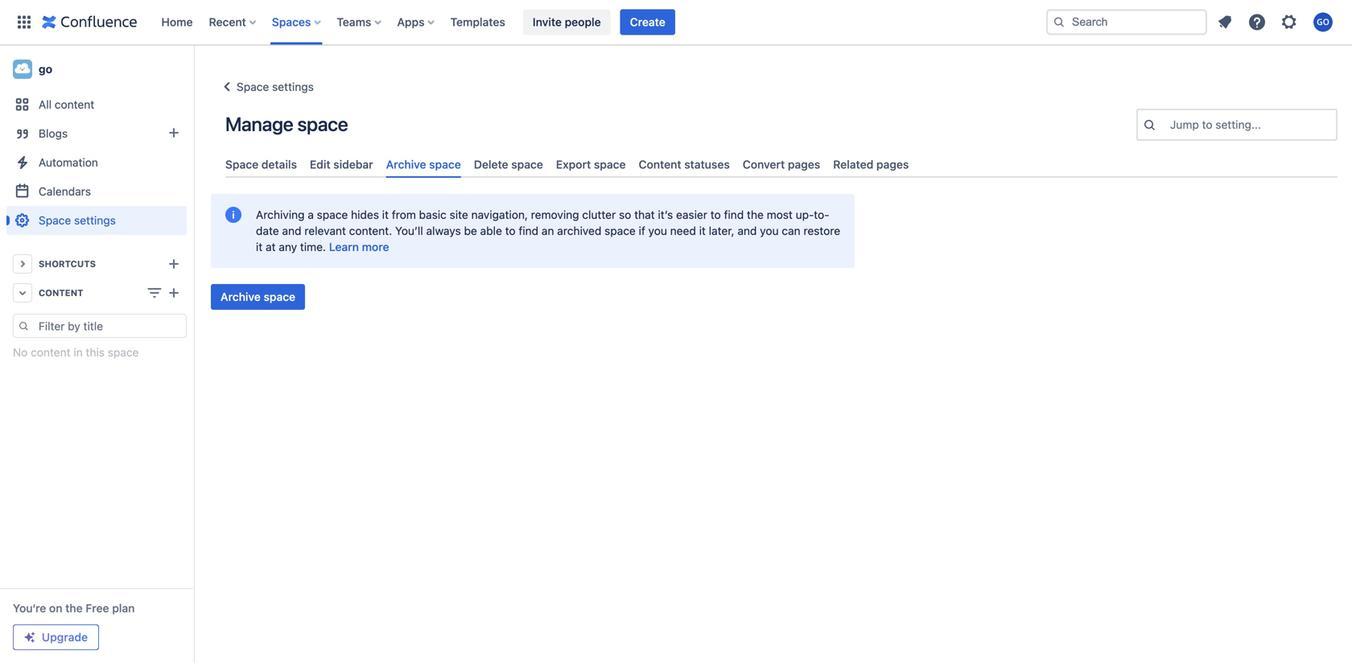 Task type: vqa. For each thing, say whether or not it's contained in the screenshot.
the leftmost SPACE SETTINGS
yes



Task type: locate. For each thing, give the bounding box(es) containing it.
recent button
[[204, 9, 262, 35]]

space up 'edit'
[[298, 113, 348, 135]]

content for no
[[31, 346, 71, 359]]

space inside space details link
[[225, 158, 259, 171]]

0 horizontal spatial pages
[[788, 158, 821, 171]]

it left from
[[382, 208, 389, 222]]

content left statuses
[[639, 158, 682, 171]]

you
[[649, 224, 668, 238], [760, 224, 779, 238]]

archive inside tab list
[[386, 158, 426, 171]]

1 horizontal spatial space settings
[[237, 80, 314, 93]]

content down shortcuts
[[39, 288, 83, 298]]

learn
[[329, 241, 359, 254]]

1 vertical spatial content
[[31, 346, 71, 359]]

export space
[[556, 158, 626, 171]]

space
[[298, 113, 348, 135], [429, 158, 461, 171], [512, 158, 543, 171], [594, 158, 626, 171], [317, 208, 348, 222], [605, 224, 636, 238], [264, 290, 296, 304], [108, 346, 139, 359]]

1 vertical spatial archive space
[[221, 290, 296, 304]]

learn more button
[[329, 239, 389, 255]]

automation
[[39, 156, 98, 169]]

the inside archiving a space hides it from basic site navigation, removing clutter so that it's easier to find the most up-to- date and relevant content. you'll always be able to find an archived space if you need it later, and you can restore it at any time.
[[747, 208, 764, 222]]

space left details on the top of page
[[225, 158, 259, 171]]

1 horizontal spatial space settings link
[[217, 77, 314, 97]]

content for all
[[55, 98, 94, 111]]

0 vertical spatial archive space
[[386, 158, 461, 171]]

0 horizontal spatial it
[[256, 241, 263, 254]]

0 horizontal spatial find
[[519, 224, 539, 238]]

you'll
[[395, 224, 423, 238]]

pages
[[788, 158, 821, 171], [877, 158, 909, 171]]

always
[[426, 224, 461, 238]]

find up later,
[[724, 208, 744, 222]]

1 vertical spatial space settings link
[[6, 206, 187, 235]]

content left in
[[31, 346, 71, 359]]

archive inside button
[[221, 290, 261, 304]]

notification icon image
[[1216, 12, 1235, 32]]

manage space
[[225, 113, 348, 135]]

you down most
[[760, 224, 779, 238]]

banner containing home
[[0, 0, 1353, 45]]

1 horizontal spatial to
[[711, 208, 721, 222]]

0 horizontal spatial space settings
[[39, 214, 116, 227]]

1 horizontal spatial archive space
[[386, 158, 461, 171]]

to
[[1203, 118, 1213, 131], [711, 208, 721, 222], [505, 224, 516, 238]]

1 horizontal spatial find
[[724, 208, 744, 222]]

2 you from the left
[[760, 224, 779, 238]]

appswitcher icon image
[[14, 12, 34, 32]]

space settings up manage space
[[237, 80, 314, 93]]

space settings
[[237, 80, 314, 93], [39, 214, 116, 227]]

it left later,
[[700, 224, 706, 238]]

space settings inside space element
[[39, 214, 116, 227]]

hides
[[351, 208, 379, 222]]

invite people
[[533, 15, 601, 29]]

0 vertical spatial content
[[55, 98, 94, 111]]

related pages
[[834, 158, 909, 171]]

pages right convert
[[788, 158, 821, 171]]

archive space
[[386, 158, 461, 171], [221, 290, 296, 304]]

restore
[[804, 224, 841, 238]]

0 vertical spatial archive
[[386, 158, 426, 171]]

space inside space element
[[39, 214, 71, 227]]

0 horizontal spatial content
[[39, 288, 83, 298]]

1 vertical spatial archive
[[221, 290, 261, 304]]

0 horizontal spatial settings
[[74, 214, 116, 227]]

an
[[542, 224, 554, 238]]

Filter by title field
[[34, 315, 186, 337]]

0 horizontal spatial the
[[65, 602, 83, 615]]

export space link
[[550, 151, 633, 178]]

apps
[[397, 15, 425, 29]]

this
[[86, 346, 105, 359]]

space down calendars
[[39, 214, 71, 227]]

templates
[[451, 15, 506, 29]]

blogs link
[[6, 119, 187, 148]]

global element
[[10, 0, 1044, 45]]

content right all
[[55, 98, 94, 111]]

0 vertical spatial to
[[1203, 118, 1213, 131]]

and up any
[[282, 224, 302, 238]]

content for content statuses
[[639, 158, 682, 171]]

it left at
[[256, 241, 263, 254]]

1 horizontal spatial and
[[738, 224, 757, 238]]

0 horizontal spatial archive space
[[221, 290, 296, 304]]

so
[[619, 208, 632, 222]]

1 vertical spatial find
[[519, 224, 539, 238]]

2 pages from the left
[[877, 158, 909, 171]]

invite
[[533, 15, 562, 29]]

the right on
[[65, 602, 83, 615]]

settings
[[272, 80, 314, 93], [74, 214, 116, 227]]

1 vertical spatial content
[[39, 288, 83, 298]]

in
[[74, 346, 83, 359]]

0 horizontal spatial to
[[505, 224, 516, 238]]

content
[[55, 98, 94, 111], [31, 346, 71, 359]]

2 horizontal spatial to
[[1203, 118, 1213, 131]]

1 horizontal spatial you
[[760, 224, 779, 238]]

up-
[[796, 208, 814, 222]]

space settings link up the 'manage'
[[217, 77, 314, 97]]

0 vertical spatial settings
[[272, 80, 314, 93]]

1 horizontal spatial archive
[[386, 158, 426, 171]]

be
[[464, 224, 477, 238]]

1 horizontal spatial it
[[382, 208, 389, 222]]

pages right related
[[877, 158, 909, 171]]

to right jump
[[1203, 118, 1213, 131]]

find
[[724, 208, 744, 222], [519, 224, 539, 238]]

it
[[382, 208, 389, 222], [700, 224, 706, 238], [256, 241, 263, 254]]

content inside region
[[31, 346, 71, 359]]

to up later,
[[711, 208, 721, 222]]

1 vertical spatial space settings
[[39, 214, 116, 227]]

pages inside "link"
[[877, 158, 909, 171]]

1 vertical spatial the
[[65, 602, 83, 615]]

archive
[[386, 158, 426, 171], [221, 290, 261, 304]]

0 horizontal spatial archive
[[221, 290, 261, 304]]

to right able in the left of the page
[[505, 224, 516, 238]]

content for content
[[39, 288, 83, 298]]

upgrade
[[42, 631, 88, 644]]

later,
[[709, 224, 735, 238]]

1 horizontal spatial pages
[[877, 158, 909, 171]]

archive space down at
[[221, 290, 296, 304]]

collapse sidebar image
[[176, 53, 211, 85]]

0 vertical spatial the
[[747, 208, 764, 222]]

banner
[[0, 0, 1353, 45]]

settings down calendars link
[[74, 214, 116, 227]]

teams button
[[332, 9, 388, 35]]

0 vertical spatial find
[[724, 208, 744, 222]]

templates link
[[446, 9, 510, 35]]

1 vertical spatial to
[[711, 208, 721, 222]]

archive right create a page "image"
[[221, 290, 261, 304]]

upgrade button
[[14, 626, 98, 650]]

you're
[[13, 602, 46, 615]]

all
[[39, 98, 52, 111]]

settings up manage space
[[272, 80, 314, 93]]

1 horizontal spatial content
[[639, 158, 682, 171]]

edit sidebar link
[[304, 151, 380, 178]]

content inside content dropdown button
[[39, 288, 83, 298]]

0 vertical spatial it
[[382, 208, 389, 222]]

space
[[237, 80, 269, 93], [225, 158, 259, 171], [39, 214, 71, 227]]

1 vertical spatial it
[[700, 224, 706, 238]]

calendars link
[[6, 177, 187, 206]]

tab list
[[219, 151, 1345, 178]]

space settings link
[[217, 77, 314, 97], [6, 206, 187, 235]]

2 vertical spatial space
[[39, 214, 71, 227]]

and
[[282, 224, 302, 238], [738, 224, 757, 238]]

0 horizontal spatial and
[[282, 224, 302, 238]]

archive space up basic
[[386, 158, 461, 171]]

space settings down calendars
[[39, 214, 116, 227]]

content statuses
[[639, 158, 730, 171]]

removing
[[531, 208, 580, 222]]

0 vertical spatial content
[[639, 158, 682, 171]]

Search settings text field
[[1171, 117, 1174, 133]]

settings inside space element
[[74, 214, 116, 227]]

create a blog image
[[164, 123, 184, 143]]

able
[[480, 224, 502, 238]]

jump to setting...
[[1171, 118, 1262, 131]]

shortcuts
[[39, 259, 96, 269]]

content
[[639, 158, 682, 171], [39, 288, 83, 298]]

1 vertical spatial settings
[[74, 214, 116, 227]]

you right if at the left top of the page
[[649, 224, 668, 238]]

2 horizontal spatial it
[[700, 224, 706, 238]]

find left an
[[519, 224, 539, 238]]

space up the 'manage'
[[237, 80, 269, 93]]

content inside content statuses "link"
[[639, 158, 682, 171]]

the
[[747, 208, 764, 222], [65, 602, 83, 615]]

your profile and preferences image
[[1314, 12, 1334, 32]]

spaces button
[[267, 9, 327, 35]]

0 horizontal spatial you
[[649, 224, 668, 238]]

related
[[834, 158, 874, 171]]

help icon image
[[1248, 12, 1268, 32]]

space down any
[[264, 290, 296, 304]]

space right "this" at the left bottom of the page
[[108, 346, 139, 359]]

1 pages from the left
[[788, 158, 821, 171]]

a
[[308, 208, 314, 222]]

the left most
[[747, 208, 764, 222]]

create
[[630, 15, 666, 29]]

archive up from
[[386, 158, 426, 171]]

1 horizontal spatial the
[[747, 208, 764, 222]]

2 vertical spatial to
[[505, 224, 516, 238]]

from
[[392, 208, 416, 222]]

archive space inside button
[[221, 290, 296, 304]]

convert pages link
[[737, 151, 827, 178]]

space settings link down calendars
[[6, 206, 187, 235]]

confluence image
[[42, 12, 137, 32], [42, 12, 137, 32]]

and right later,
[[738, 224, 757, 238]]

1 vertical spatial space
[[225, 158, 259, 171]]



Task type: describe. For each thing, give the bounding box(es) containing it.
clutter
[[583, 208, 616, 222]]

2 and from the left
[[738, 224, 757, 238]]

go link
[[6, 53, 187, 85]]

basic
[[419, 208, 447, 222]]

relevant
[[305, 224, 346, 238]]

details
[[262, 158, 297, 171]]

edit sidebar
[[310, 158, 373, 171]]

archiving
[[256, 208, 305, 222]]

free
[[86, 602, 109, 615]]

teams
[[337, 15, 372, 29]]

space element
[[0, 45, 193, 664]]

learn more
[[329, 241, 389, 254]]

that
[[635, 208, 655, 222]]

blogs
[[39, 127, 68, 140]]

go
[[39, 62, 52, 76]]

no content in this space
[[13, 346, 139, 359]]

calendars
[[39, 185, 91, 198]]

archiving a space hides it from basic site navigation, removing clutter so that it's easier to find the most up-to- date and relevant content. you'll always be able to find an archived space if you need it later, and you can restore it at any time.
[[256, 208, 841, 254]]

export
[[556, 158, 591, 171]]

create a page image
[[164, 283, 184, 303]]

all content link
[[6, 90, 187, 119]]

home
[[161, 15, 193, 29]]

most
[[767, 208, 793, 222]]

content region
[[6, 314, 187, 361]]

any
[[279, 241, 297, 254]]

apps button
[[393, 9, 441, 35]]

change view image
[[145, 283, 164, 303]]

can
[[782, 224, 801, 238]]

space down so
[[605, 224, 636, 238]]

Search field
[[1047, 9, 1208, 35]]

2 vertical spatial it
[[256, 241, 263, 254]]

content.
[[349, 224, 392, 238]]

statuses
[[685, 158, 730, 171]]

navigation,
[[472, 208, 528, 222]]

on
[[49, 602, 62, 615]]

delete space
[[474, 158, 543, 171]]

jump
[[1171, 118, 1200, 131]]

0 vertical spatial space
[[237, 80, 269, 93]]

easier
[[677, 208, 708, 222]]

to-
[[814, 208, 830, 222]]

time.
[[300, 241, 326, 254]]

0 vertical spatial space settings link
[[217, 77, 314, 97]]

1 and from the left
[[282, 224, 302, 238]]

space up relevant
[[317, 208, 348, 222]]

space right delete
[[512, 158, 543, 171]]

space right "export"
[[594, 158, 626, 171]]

delete space link
[[468, 151, 550, 178]]

0 vertical spatial space settings
[[237, 80, 314, 93]]

convert
[[743, 158, 785, 171]]

related pages link
[[827, 151, 916, 178]]

need
[[671, 224, 697, 238]]

if
[[639, 224, 646, 238]]

no
[[13, 346, 28, 359]]

automation link
[[6, 148, 187, 177]]

0 horizontal spatial space settings link
[[6, 206, 187, 235]]

the inside space element
[[65, 602, 83, 615]]

edit
[[310, 158, 331, 171]]

all content
[[39, 98, 94, 111]]

date
[[256, 224, 279, 238]]

plan
[[112, 602, 135, 615]]

pages for related pages
[[877, 158, 909, 171]]

1 horizontal spatial settings
[[272, 80, 314, 93]]

settings icon image
[[1281, 12, 1300, 32]]

invite people button
[[523, 9, 611, 35]]

space inside button
[[264, 290, 296, 304]]

more
[[362, 241, 389, 254]]

content button
[[6, 279, 187, 308]]

sidebar
[[334, 158, 373, 171]]

search image
[[1053, 16, 1066, 29]]

manage
[[225, 113, 294, 135]]

archive space inside tab list
[[386, 158, 461, 171]]

space left delete
[[429, 158, 461, 171]]

pages for convert pages
[[788, 158, 821, 171]]

content statuses link
[[633, 151, 737, 178]]

tab list containing space details
[[219, 151, 1345, 178]]

it's
[[658, 208, 673, 222]]

archived
[[557, 224, 602, 238]]

delete
[[474, 158, 509, 171]]

site
[[450, 208, 469, 222]]

add shortcut image
[[164, 254, 184, 274]]

space inside content region
[[108, 346, 139, 359]]

convert pages
[[743, 158, 821, 171]]

at
[[266, 241, 276, 254]]

shortcuts button
[[6, 250, 187, 279]]

you're on the free plan
[[13, 602, 135, 615]]

space details link
[[219, 151, 304, 178]]

create link
[[621, 9, 676, 35]]

1 you from the left
[[649, 224, 668, 238]]

archive space button
[[211, 284, 305, 310]]

spaces
[[272, 15, 311, 29]]

recent
[[209, 15, 246, 29]]

space details
[[225, 158, 297, 171]]

archive space link
[[380, 151, 468, 178]]

setting...
[[1216, 118, 1262, 131]]

people
[[565, 15, 601, 29]]

premium image
[[23, 631, 36, 644]]



